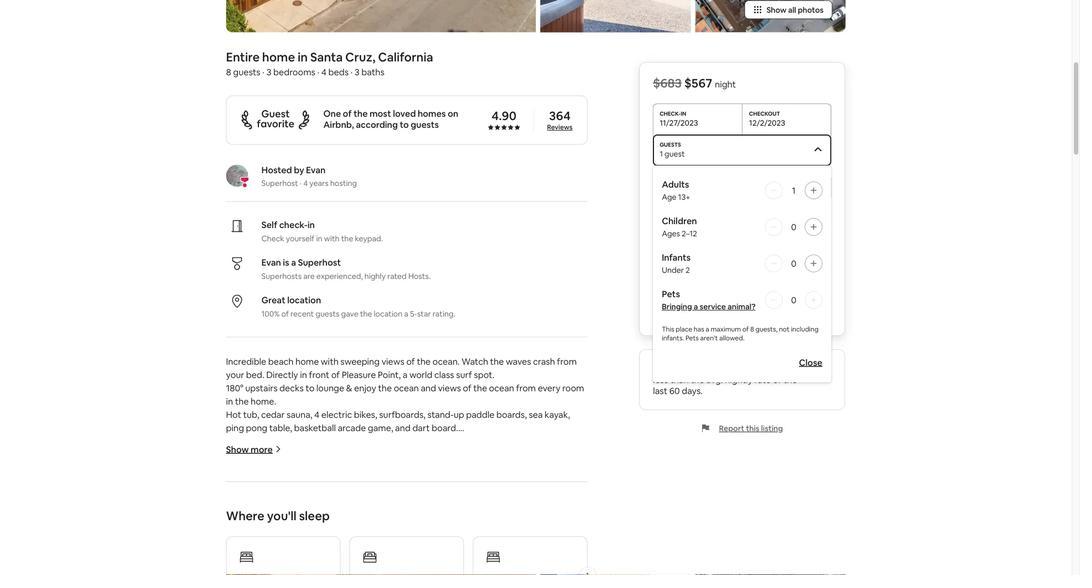 Task type: vqa. For each thing, say whether or not it's contained in the screenshot.


Task type: locate. For each thing, give the bounding box(es) containing it.
4 left years
[[303, 178, 308, 188]]

and
[[421, 383, 436, 394], [395, 422, 411, 434], [556, 462, 572, 474], [499, 489, 514, 500], [345, 502, 360, 514], [389, 515, 404, 527], [558, 515, 573, 527], [354, 542, 369, 553], [497, 542, 513, 553], [226, 555, 242, 567], [315, 555, 330, 567], [392, 555, 408, 567], [309, 569, 325, 575]]

show down ping
[[226, 444, 249, 455]]

cruz,
[[346, 49, 376, 65]]

2 horizontal spatial guests
[[411, 119, 439, 130]]

show
[[767, 5, 787, 15], [226, 444, 249, 455]]

upstairs down surfers
[[546, 542, 579, 553]]

place
[[676, 325, 693, 334]]

the down keep
[[226, 542, 242, 553]]

your up over
[[455, 489, 473, 500]]

1 guest button
[[653, 135, 832, 166]]

0 vertical spatial show
[[767, 5, 787, 15]]

2 vertical spatial guests
[[316, 309, 340, 319]]

the inside self check-in check yourself in with the keypad.
[[341, 233, 353, 243]]

with right yourself
[[324, 233, 340, 243]]

you won't be charged yet
[[697, 210, 788, 220]]

1 horizontal spatial evan
[[306, 164, 326, 176]]

a right point,
[[403, 369, 408, 381]]

show inside button
[[767, 5, 787, 15]]

are right superhosts
[[304, 271, 315, 281]]

every inside incredible beach home with sweeping views of the ocean. watch the waves crash from your bed. directly in front of pleasure point, a world class surf spot. 180° upstairs decks to lounge & enjoy the ocean and views of the ocean from every room in the home. hot tub, cedar sauna, 4 electric bikes, surfboards, stand-up paddle boards, sea kayak, ping pong table, basketball arcade game, and dart board.
[[538, 383, 561, 394]]

superhost inside hosted by evan superhost · 4 years hosting
[[262, 178, 298, 188]]

your up 180°
[[226, 369, 244, 381]]

is for evan
[[283, 257, 289, 268]]

$567
[[685, 75, 713, 91], [653, 233, 674, 244]]

guest
[[665, 149, 685, 159]]

lounge
[[317, 383, 344, 394], [359, 515, 387, 527]]

0 horizontal spatial every
[[310, 476, 333, 487]]

guests inside entire home in santa cruz, california 8 guests · 3 bedrooms · 4 beds · 3 baths
[[233, 66, 261, 78]]

2 vertical spatial is
[[295, 542, 301, 553]]

evan inside hosted by evan superhost · 4 years hosting
[[306, 164, 326, 176]]

0 vertical spatial views
[[382, 356, 405, 367]]

0 horizontal spatial pets
[[662, 288, 681, 300]]

this for this place has a maximum of 8 guests, not including infants. pets aren't allowed.
[[662, 325, 675, 334]]

tub
[[532, 476, 546, 487]]

every down home, on the bottom left
[[310, 476, 333, 487]]

fee up the pets bringing a service animal?
[[714, 273, 727, 284]]

lounge down front
[[317, 383, 344, 394]]

$2,835
[[805, 233, 832, 244]]

pleasure
[[342, 369, 376, 381]]

than
[[671, 374, 689, 385]]

1 horizontal spatial enjoy
[[406, 515, 428, 527]]

under
[[662, 265, 684, 275]]

2 vertical spatial home
[[269, 542, 293, 553]]

and up kitchen,
[[226, 555, 242, 567]]

4
[[322, 66, 327, 78], [303, 178, 308, 188], [315, 409, 320, 420]]

1 vertical spatial 4
[[303, 178, 308, 188]]

1 horizontal spatial guests
[[316, 309, 340, 319]]

pets up bringing
[[662, 288, 681, 300]]

$567 x 5 nights button
[[653, 233, 714, 244]]

this
[[662, 325, 675, 334], [226, 462, 243, 474]]

0 horizontal spatial 1
[[660, 149, 663, 159]]

the up spot.
[[490, 356, 504, 367]]

in left santa
[[298, 49, 308, 65]]

guest
[[262, 107, 290, 120]]

enjoy inside incredible beach home with sweeping views of the ocean. watch the waves crash from your bed. directly in front of pleasure point, a world class surf spot. 180° upstairs decks to lounge & enjoy the ocean and views of the ocean from every room in the home. hot tub, cedar sauna, 4 electric bikes, surfboards, stand-up paddle boards, sea kayak, ping pong table, basketball arcade game, and dart board.
[[354, 383, 376, 394]]

of inside this place has a maximum of 8 guests, not including infants. pets aren't allowed.
[[743, 325, 749, 334]]

· inside hosted by evan superhost · 4 years hosting
[[300, 178, 302, 188]]

this up infants.
[[662, 325, 675, 334]]

rating.
[[433, 309, 456, 319]]

· up guest
[[263, 66, 265, 78]]

great location 100% of recent guests gave the location a 5-star rating.
[[262, 295, 456, 319]]

pets inside this place has a maximum of 8 guests, not including infants. pets aren't allowed.
[[686, 334, 699, 342]]

to right most
[[400, 119, 409, 130]]

2 the from the left
[[427, 542, 442, 553]]

guests left on
[[411, 119, 439, 130]]

bedrooms down whales,
[[310, 542, 352, 553]]

spot.
[[474, 369, 495, 381]]

moonrise
[[404, 502, 443, 514]]

1 horizontal spatial are
[[754, 363, 767, 374]]

with
[[324, 233, 340, 243], [321, 356, 339, 367], [479, 476, 496, 487], [534, 555, 552, 567]]

evan
[[306, 164, 326, 176], [262, 257, 281, 268]]

0 vertical spatial cedar
[[261, 409, 285, 420]]

0 inside pets group
[[792, 294, 797, 306]]

years
[[310, 178, 329, 188]]

1 horizontal spatial room
[[563, 383, 585, 394]]

0 for pets
[[792, 294, 797, 306]]

superhost inside evan is a superhost superhosts are experienced, highly rated hosts.
[[298, 257, 341, 268]]

room,
[[283, 569, 307, 575]]

infants
[[662, 252, 691, 263]]

0 horizontal spatial room.
[[297, 489, 321, 500]]

hammock.
[[425, 529, 468, 540]]

table,
[[269, 422, 292, 434]]

room inside incredible beach home with sweeping views of the ocean. watch the waves crash from your bed. directly in front of pleasure point, a world class surf spot. 180° upstairs decks to lounge & enjoy the ocean and views of the ocean from every room in the home. hot tub, cedar sauna, 4 electric bikes, surfboards, stand-up paddle boards, sea kayak, ping pong table, basketball arcade game, and dart board.
[[563, 383, 585, 394]]

1 horizontal spatial baths
[[521, 542, 544, 553]]

views down class
[[438, 383, 461, 394]]

superhost
[[262, 178, 298, 188], [298, 257, 341, 268]]

adults age 13+
[[662, 179, 691, 202]]

8 for home
[[226, 66, 231, 78]]

guests left gave
[[316, 309, 340, 319]]

1 horizontal spatial fee
[[714, 273, 727, 284]]

and down 'soaking' at the bottom left of page
[[499, 489, 514, 500]]

3 up bathroom
[[371, 542, 376, 553]]

guests down entire
[[233, 66, 261, 78]]

sauna,
[[287, 409, 313, 420]]

2 up the sauna
[[444, 542, 449, 553]]

views down historic
[[263, 476, 286, 487]]

1 0 from the top
[[792, 221, 797, 233]]

1 inside 1 guest dropdown button
[[660, 149, 663, 159]]

0 horizontal spatial bedroom
[[275, 555, 313, 567]]

lounge up simply
[[359, 515, 387, 527]]

0 vertical spatial 0
[[792, 221, 797, 233]]

hot
[[226, 409, 241, 420]]

0 horizontal spatial is
[[245, 462, 251, 474]]

0 vertical spatial this
[[662, 325, 675, 334]]

not
[[780, 325, 790, 334]]

1 vertical spatial show
[[226, 444, 249, 455]]

is for this
[[245, 462, 251, 474]]

cedar inside incredible beach home with sweeping views of the ocean. watch the waves crash from your bed. directly in front of pleasure point, a world class surf spot. 180° upstairs decks to lounge & enjoy the ocean and views of the ocean from every room in the home. hot tub, cedar sauna, 4 electric bikes, surfboards, stand-up paddle boards, sea kayak, ping pong table, basketball arcade game, and dart board.
[[261, 409, 285, 420]]

decks
[[280, 383, 304, 394]]

1 horizontal spatial the
[[427, 542, 442, 553]]

the down hammock.
[[427, 542, 442, 553]]

1 vertical spatial enjoy
[[406, 515, 428, 527]]

0 horizontal spatial watch
[[362, 502, 387, 514]]

airbnb
[[653, 273, 681, 284]]

0 horizontal spatial ocean
[[317, 502, 343, 514]]

and right room,
[[309, 569, 325, 575]]

all
[[789, 5, 797, 15]]

the down one
[[364, 476, 378, 487]]

and up "built"
[[556, 462, 572, 474]]

this
[[747, 424, 760, 434]]

0 vertical spatial evan
[[306, 164, 326, 176]]

home.
[[251, 396, 276, 407]]

next image
[[585, 573, 591, 575]]

beach up directly
[[268, 356, 294, 367]]

baths inside entire home in santa cruz, california 8 guests · 3 bedrooms · 4 beds · 3 baths
[[362, 66, 385, 78]]

in right yourself
[[316, 233, 323, 243]]

1 vertical spatial room
[[475, 489, 497, 500]]

1 vertical spatial watch
[[485, 515, 510, 527]]

4 up basketball
[[315, 409, 320, 420]]

8 left guests,
[[751, 325, 755, 334]]

3 0 from the top
[[792, 294, 797, 306]]

baths
[[362, 66, 385, 78], [521, 542, 544, 553]]

0 vertical spatial 1
[[660, 149, 663, 159]]

1 vertical spatial your
[[455, 489, 473, 500]]

2 horizontal spatial to
[[400, 119, 409, 130]]

room
[[563, 383, 585, 394], [475, 489, 497, 500]]

0 vertical spatial are
[[304, 271, 315, 281]]

1 horizontal spatial this
[[662, 325, 675, 334]]

draw
[[516, 489, 537, 500]]

guests inside great location 100% of recent guests gave the location a 5-star rating.
[[316, 309, 340, 319]]

dining
[[326, 569, 352, 575]]

1 horizontal spatial location
[[374, 309, 403, 319]]

adults group
[[662, 179, 823, 202]]

water.
[[480, 502, 505, 514]]

2 vertical spatial 0
[[792, 294, 797, 306]]

3rd up dining
[[332, 555, 346, 567]]

2 0 from the top
[[792, 258, 797, 269]]

cedar down bathrooms.
[[409, 555, 433, 567]]

8 for place
[[751, 325, 755, 334]]

0 horizontal spatial 3rd
[[259, 555, 273, 567]]

3 down the for
[[303, 542, 308, 553]]

1 vertical spatial baths
[[521, 542, 544, 553]]

fee down nights
[[691, 253, 705, 264]]

bedroom up room,
[[275, 555, 313, 567]]

cleaning
[[653, 253, 689, 264]]

evan up superhosts
[[262, 257, 281, 268]]

1 horizontal spatial ocean
[[394, 383, 419, 394]]

0 horizontal spatial lounge
[[317, 383, 344, 394]]

· right beds
[[351, 66, 353, 78]]

3
[[267, 66, 272, 78], [355, 66, 360, 78], [303, 542, 308, 553], [371, 542, 376, 553]]

0 horizontal spatial fee
[[691, 253, 705, 264]]

the up world in the bottom left of the page
[[417, 356, 431, 367]]

are inside evan is a superhost superhosts are experienced, highly rated hosts.
[[304, 271, 315, 281]]

0 inside the infants group
[[792, 258, 797, 269]]

the up hammock.
[[430, 515, 444, 527]]

1 horizontal spatial show
[[767, 5, 787, 15]]

1 vertical spatial service
[[700, 302, 726, 312]]

evan up years
[[306, 164, 326, 176]]

be
[[734, 210, 743, 220]]

before
[[676, 311, 704, 322]]

0 for infants
[[792, 258, 797, 269]]

soaking
[[498, 476, 530, 487]]

your inside this is a historic beach home, truly one of a kind. beautiful wood work throughout and stunning views from every part of the house. master bedroom with soaking tub built into the corner of the room. light a fire in the gas fireplace in your room and draw a bath from which you can see the ocean and watch the moonrise over the water. two sections of deck upstairs to lounge and enjoy the sunshine, watch the surfers and keep an eye out for  whales, or simply relax in the hammock. the entire home is 3 bedrooms and 3 bathrooms. the 2 bedrooms  and 2 baths upstairs and the 3rd bedroom and 3rd bathroom  and cedar sauna downstairs, along with the kitchen, living room, and dining room.
[[455, 489, 473, 500]]

0 inside children group
[[792, 221, 797, 233]]

enjoy down pleasure at left bottom
[[354, 383, 376, 394]]

3rd up living at the bottom left of page
[[259, 555, 273, 567]]

rated
[[388, 271, 407, 281]]

with inside incredible beach home with sweeping views of the ocean. watch the waves crash from your bed. directly in front of pleasure point, a world class surf spot. 180° upstairs decks to lounge & enjoy the ocean and views of the ocean from every room in the home. hot tub, cedar sauna, 4 electric bikes, surfboards, stand-up paddle boards, sea kayak, ping pong table, basketball arcade game, and dart board.
[[321, 356, 339, 367]]

great
[[262, 295, 286, 306]]

baths up 'along'
[[521, 542, 544, 553]]

home inside entire home in santa cruz, california 8 guests · 3 bedrooms · 4 beds · 3 baths
[[262, 49, 295, 65]]

by
[[294, 164, 304, 176]]

in up bathrooms.
[[400, 529, 407, 540]]

superhost for hosted by evan
[[262, 178, 298, 188]]

1 horizontal spatial is
[[283, 257, 289, 268]]

one
[[367, 462, 382, 474]]

4 left beds
[[322, 66, 327, 78]]

house.
[[380, 476, 407, 487]]

a up superhosts
[[291, 257, 296, 268]]

$567 left night
[[685, 75, 713, 91]]

0 horizontal spatial show
[[226, 444, 249, 455]]

1 vertical spatial this
[[226, 462, 243, 474]]

where
[[226, 508, 265, 524]]

2 horizontal spatial upstairs
[[546, 542, 579, 553]]

bedrooms
[[273, 66, 316, 78], [310, 542, 352, 553], [451, 542, 493, 553]]

cleaning fee button
[[653, 253, 705, 264]]

13+
[[679, 192, 691, 202]]

is down the for
[[295, 542, 301, 553]]

1 horizontal spatial 2
[[515, 542, 520, 553]]

and down simply
[[354, 542, 369, 553]]

this inside this is a historic beach home, truly one of a kind. beautiful wood work throughout and stunning views from every part of the house. master bedroom with soaking tub built into the corner of the room. light a fire in the gas fireplace in your room and draw a bath from which you can see the ocean and watch the moonrise over the water. two sections of deck upstairs to lounge and enjoy the sunshine, watch the surfers and keep an eye out for  whales, or simply relax in the hammock. the entire home is 3 bedrooms and 3 bathrooms. the 2 bedrooms  and 2 baths upstairs and the 3rd bedroom and 3rd bathroom  and cedar sauna downstairs, along with the kitchen, living room, and dining room.
[[226, 462, 243, 474]]

bedrooms inside entire home in santa cruz, california 8 guests · 3 bedrooms · 4 beds · 3 baths
[[273, 66, 316, 78]]

keypad.
[[355, 233, 383, 243]]

· down santa
[[318, 66, 320, 78]]

1 vertical spatial views
[[438, 383, 461, 394]]

highly
[[365, 271, 386, 281]]

superhost for evan is a superhost
[[298, 257, 341, 268]]

$125
[[813, 253, 832, 264]]

1 inside adults group
[[792, 185, 796, 196]]

1 vertical spatial every
[[310, 476, 333, 487]]

bikes,
[[354, 409, 377, 420]]

show for show all photos
[[767, 5, 787, 15]]

to inside incredible beach home with sweeping views of the ocean. watch the waves crash from your bed. directly in front of pleasure point, a world class surf spot. 180° upstairs decks to lounge & enjoy the ocean and views of the ocean from every room in the home. hot tub, cedar sauna, 4 electric bikes, surfboards, stand-up paddle boards, sea kayak, ping pong table, basketball arcade game, and dart board.
[[306, 383, 315, 394]]

1 vertical spatial 0
[[792, 258, 797, 269]]

1 vertical spatial fee
[[714, 273, 727, 284]]

dart
[[413, 422, 430, 434]]

with up front
[[321, 356, 339, 367]]

of
[[343, 108, 352, 119], [282, 309, 289, 319], [743, 325, 749, 334], [407, 356, 415, 367], [331, 369, 340, 381], [773, 374, 782, 385], [463, 383, 472, 394], [384, 462, 393, 474], [354, 476, 362, 487], [271, 489, 279, 500], [281, 515, 290, 527]]

0 vertical spatial guests
[[233, 66, 261, 78]]

0 horizontal spatial evan
[[262, 257, 281, 268]]

enjoy down moonrise
[[406, 515, 428, 527]]

2 horizontal spatial 2
[[686, 265, 690, 275]]

a inside great location 100% of recent guests gave the location a 5-star rating.
[[404, 309, 409, 319]]

1 vertical spatial is
[[245, 462, 251, 474]]

to inside this is a historic beach home, truly one of a kind. beautiful wood work throughout and stunning views from every part of the house. master bedroom with soaking tub built into the corner of the room. light a fire in the gas fireplace in your room and draw a bath from which you can see the ocean and watch the moonrise over the water. two sections of deck upstairs to lounge and enjoy the sunshine, watch the surfers and keep an eye out for  whales, or simply relax in the hammock. the entire home is 3 bedrooms and 3 bathrooms. the 2 bedrooms  and 2 baths upstairs and the 3rd bedroom and 3rd bathroom  and cedar sauna downstairs, along with the kitchen, living room, and dining room.
[[348, 515, 357, 527]]

in up over
[[446, 489, 453, 500]]

a left fire
[[345, 489, 350, 500]]

animal?
[[728, 302, 756, 312]]

superhost down "hosted" at left top
[[262, 178, 298, 188]]

room inside this is a historic beach home, truly one of a kind. beautiful wood work throughout and stunning views from every part of the house. master bedroom with soaking tub built into the corner of the room. light a fire in the gas fireplace in your room and draw a bath from which you can see the ocean and watch the moonrise over the water. two sections of deck upstairs to lounge and enjoy the sunshine, watch the surfers and keep an eye out for  whales, or simply relax in the hammock. the entire home is 3 bedrooms and 3 bathrooms. the 2 bedrooms  and 2 baths upstairs and the 3rd bedroom and 3rd bathroom  and cedar sauna downstairs, along with the kitchen, living room, and dining room.
[[475, 489, 497, 500]]

reviews
[[547, 123, 573, 131]]

0 horizontal spatial enjoy
[[354, 383, 376, 394]]

1 vertical spatial 1
[[792, 185, 796, 196]]

a inside incredible beach home with sweeping views of the ocean. watch the waves crash from your bed. directly in front of pleasure point, a world class surf spot. 180° upstairs decks to lounge & enjoy the ocean and views of the ocean from every room in the home. hot tub, cedar sauna, 4 electric bikes, surfboards, stand-up paddle boards, sea kayak, ping pong table, basketball arcade game, and dart board.
[[403, 369, 408, 381]]

favorite
[[257, 117, 295, 130]]

1 vertical spatial beach
[[291, 462, 317, 474]]

180°oceanview+hottub+ebikes+surfboards+sups+kayak image 3 image
[[541, 0, 691, 32]]

0 horizontal spatial cedar
[[261, 409, 285, 420]]

is inside evan is a superhost superhosts are experienced, highly rated hosts.
[[283, 257, 289, 268]]

total before taxes
[[653, 311, 729, 322]]

8 inside entire home in santa cruz, california 8 guests · 3 bedrooms · 4 beds · 3 baths
[[226, 66, 231, 78]]

1 horizontal spatial bedroom
[[439, 476, 477, 487]]

0 vertical spatial to
[[400, 119, 409, 130]]

1 vertical spatial superhost
[[298, 257, 341, 268]]

home
[[262, 49, 295, 65], [296, 356, 319, 367], [269, 542, 293, 553]]

0 horizontal spatial room
[[475, 489, 497, 500]]

1 horizontal spatial 3rd
[[332, 555, 346, 567]]

1 vertical spatial 8
[[751, 325, 755, 334]]

0 vertical spatial pets
[[662, 288, 681, 300]]

0
[[792, 221, 797, 233], [792, 258, 797, 269], [792, 294, 797, 306]]

pets group
[[662, 288, 823, 312]]

light
[[323, 489, 343, 500]]

2 horizontal spatial is
[[295, 542, 301, 553]]

from down waves
[[516, 383, 536, 394]]

1 for 1
[[792, 185, 796, 196]]

pets inside the pets bringing a service animal?
[[662, 288, 681, 300]]

8 down entire
[[226, 66, 231, 78]]

180°
[[226, 383, 244, 394]]

superhosts
[[262, 271, 302, 281]]

0 horizontal spatial 4
[[303, 178, 308, 188]]

0 horizontal spatial this
[[226, 462, 243, 474]]

upstairs up whales,
[[314, 515, 346, 527]]

0 vertical spatial 8
[[226, 66, 231, 78]]

0 vertical spatial is
[[283, 257, 289, 268]]

home right entire
[[262, 49, 295, 65]]

watch
[[362, 502, 387, 514], [485, 515, 510, 527]]

·
[[263, 66, 265, 78], [318, 66, 320, 78], [351, 66, 353, 78], [300, 178, 302, 188]]

8 inside this place has a maximum of 8 guests, not including infants. pets aren't allowed.
[[751, 325, 755, 334]]

0 horizontal spatial to
[[306, 383, 315, 394]]

0 vertical spatial home
[[262, 49, 295, 65]]

your inside incredible beach home with sweeping views of the ocean. watch the waves crash from your bed. directly in front of pleasure point, a world class surf spot. 180° upstairs decks to lounge & enjoy the ocean and views of the ocean from every room in the home. hot tub, cedar sauna, 4 electric bikes, surfboards, stand-up paddle boards, sea kayak, ping pong table, basketball arcade game, and dart board.
[[226, 369, 244, 381]]

taxes
[[706, 311, 729, 322]]

service
[[683, 273, 712, 284], [700, 302, 726, 312]]

$3,378
[[804, 311, 832, 322]]

your dates are $580 less than the avg. nightly rate of the last 60 days.
[[653, 363, 798, 396]]

0 vertical spatial every
[[538, 383, 561, 394]]

0 vertical spatial upstairs
[[245, 383, 278, 394]]

ocean down the light
[[317, 502, 343, 514]]

0 vertical spatial beach
[[268, 356, 294, 367]]

1 vertical spatial pets
[[686, 334, 699, 342]]

2 horizontal spatial views
[[438, 383, 461, 394]]

this up stunning at the bottom left
[[226, 462, 243, 474]]

this inside this place has a maximum of 8 guests, not including infants. pets aren't allowed.
[[662, 325, 675, 334]]

1 vertical spatial are
[[754, 363, 767, 374]]

for
[[293, 529, 304, 540]]

0 horizontal spatial guests
[[233, 66, 261, 78]]

pets down has
[[686, 334, 699, 342]]

0 horizontal spatial your
[[226, 369, 244, 381]]

0 vertical spatial baths
[[362, 66, 385, 78]]

1 vertical spatial guests
[[411, 119, 439, 130]]

1 horizontal spatial views
[[382, 356, 405, 367]]

children
[[662, 215, 697, 226]]

in up hot
[[226, 396, 233, 407]]

self
[[262, 219, 278, 231]]

1 horizontal spatial 1
[[792, 185, 796, 196]]

you
[[252, 502, 267, 514]]

infants group
[[662, 252, 823, 275]]

yourself
[[286, 233, 315, 243]]

location left 5-
[[374, 309, 403, 319]]

watch down water.
[[485, 515, 510, 527]]

to down front
[[306, 383, 315, 394]]

hosted
[[262, 164, 292, 176]]

lounge inside this is a historic beach home, truly one of a kind. beautiful wood work throughout and stunning views from every part of the house. master bedroom with soaking tub built into the corner of the room. light a fire in the gas fireplace in your room and draw a bath from which you can see the ocean and watch the moonrise over the water. two sections of deck upstairs to lounge and enjoy the sunshine, watch the surfers and keep an eye out for  whales, or simply relax in the hammock. the entire home is 3 bedrooms and 3 bathrooms. the 2 bedrooms  and 2 baths upstairs and the 3rd bedroom and 3rd bathroom  and cedar sauna downstairs, along with the kitchen, living room, and dining room.
[[359, 515, 387, 527]]

ages
[[662, 229, 681, 239]]

a left 5-
[[404, 309, 409, 319]]

1 vertical spatial cedar
[[409, 555, 433, 567]]

according
[[356, 119, 398, 130]]

0 horizontal spatial upstairs
[[245, 383, 278, 394]]

corner
[[242, 489, 269, 500]]

2 vertical spatial 4
[[315, 409, 320, 420]]

with right 'along'
[[534, 555, 552, 567]]

and down surfboards,
[[395, 422, 411, 434]]

1 horizontal spatial upstairs
[[314, 515, 346, 527]]

whales,
[[308, 529, 338, 540]]

0 vertical spatial enjoy
[[354, 383, 376, 394]]

electric
[[322, 409, 352, 420]]



Task type: describe. For each thing, give the bounding box(es) containing it.
ocean.
[[433, 356, 460, 367]]

this for this is a historic beach home, truly one of a kind. beautiful wood work throughout and stunning views from every part of the house. master bedroom with soaking tub built into the corner of the room. light a fire in the gas fireplace in your room and draw a bath from which you can see the ocean and watch the moonrise over the water. two sections of deck upstairs to lounge and enjoy the sunshine, watch the surfers and keep an eye out for  whales, or simply relax in the hammock. the entire home is 3 bedrooms and 3 bathrooms. the 2 bedrooms  and 2 baths upstairs and the 3rd bedroom and 3rd bathroom  and cedar sauna downstairs, along with the kitchen, living room, and dining room.
[[226, 462, 243, 474]]

evan is a superhost superhosts are experienced, highly rated hosts.
[[262, 257, 431, 281]]

experienced,
[[317, 271, 363, 281]]

infants.
[[662, 334, 685, 342]]

1 horizontal spatial $567
[[685, 75, 713, 91]]

$580
[[769, 363, 790, 374]]

$683
[[653, 75, 682, 91]]

world
[[410, 369, 433, 381]]

1 vertical spatial room.
[[353, 569, 377, 575]]

keep
[[226, 529, 246, 540]]

homes
[[418, 108, 446, 119]]

crash
[[533, 356, 555, 367]]

0 horizontal spatial 2
[[444, 542, 449, 553]]

and down fire
[[345, 502, 360, 514]]

the left avg.
[[691, 374, 705, 385]]

bathroom
[[348, 555, 388, 567]]

or
[[340, 529, 349, 540]]

4.90
[[492, 108, 517, 123]]

days.
[[682, 385, 703, 396]]

2–12
[[682, 229, 698, 239]]

1 for 1 guest
[[660, 149, 663, 159]]

1 vertical spatial location
[[374, 309, 403, 319]]

most
[[370, 108, 391, 119]]

board.
[[432, 422, 458, 434]]

0 vertical spatial location
[[287, 295, 321, 306]]

2 horizontal spatial ocean
[[489, 383, 514, 394]]

180°oceanview+hottub+ebikes+surfboards+sups+kayak image 1 image
[[226, 0, 536, 32]]

the down gas
[[389, 502, 403, 514]]

are inside your dates are $580 less than the avg. nightly rate of the last 60 days.
[[754, 363, 767, 374]]

can
[[269, 502, 284, 514]]

and right surfers
[[558, 515, 573, 527]]

charged
[[745, 210, 775, 220]]

beach inside this is a historic beach home, truly one of a kind. beautiful wood work throughout and stunning views from every part of the house. master bedroom with soaking tub built into the corner of the room. light a fire in the gas fireplace in your room and draw a bath from which you can see the ocean and watch the moonrise over the water. two sections of deck upstairs to lounge and enjoy the sunshine, watch the surfers and keep an eye out for  whales, or simply relax in the hammock. the entire home is 3 bedrooms and 3 bathrooms. the 2 bedrooms  and 2 baths upstairs and the 3rd bedroom and 3rd bathroom  and cedar sauna downstairs, along with the kitchen, living room, and dining room.
[[291, 462, 317, 474]]

home,
[[319, 462, 344, 474]]

bed.
[[246, 369, 265, 381]]

x
[[676, 233, 680, 244]]

self check-in check yourself in with the keypad.
[[262, 219, 383, 243]]

in left front
[[300, 369, 307, 381]]

children ages 2–12
[[662, 215, 698, 239]]

california
[[378, 49, 434, 65]]

more
[[251, 444, 273, 455]]

ocean inside this is a historic beach home, truly one of a kind. beautiful wood work throughout and stunning views from every part of the house. master bedroom with soaking tub built into the corner of the room. light a fire in the gas fireplace in your room and draw a bath from which you can see the ocean and watch the moonrise over the water. two sections of deck upstairs to lounge and enjoy the sunshine, watch the surfers and keep an eye out for  whales, or simply relax in the hammock. the entire home is 3 bedrooms and 3 bathrooms. the 2 bedrooms  and 2 baths upstairs and the 3rd bedroom and 3rd bathroom  and cedar sauna downstairs, along with the kitchen, living room, and dining room.
[[317, 502, 343, 514]]

1 horizontal spatial watch
[[485, 515, 510, 527]]

relax
[[379, 529, 399, 540]]

a up house.
[[394, 462, 399, 474]]

lounge inside incredible beach home with sweeping views of the ocean. watch the waves crash from your bed. directly in front of pleasure point, a world class surf spot. 180° upstairs decks to lounge & enjoy the ocean and views of the ocean from every room in the home. hot tub, cedar sauna, 4 electric bikes, surfboards, stand-up paddle boards, sea kayak, ping pong table, basketball arcade game, and dart board.
[[317, 383, 344, 394]]

the up bathrooms.
[[409, 529, 423, 540]]

cedar inside this is a historic beach home, truly one of a kind. beautiful wood work throughout and stunning views from every part of the house. master bedroom with soaking tub built into the corner of the room. light a fire in the gas fireplace in your room and draw a bath from which you can see the ocean and watch the moonrise over the water. two sections of deck upstairs to lounge and enjoy the sunshine, watch the surfers and keep an eye out for  whales, or simply relax in the hammock. the entire home is 3 bedrooms and 3 bathrooms. the 2 bedrooms  and 2 baths upstairs and the 3rd bedroom and 3rd bathroom  and cedar sauna downstairs, along with the kitchen, living room, and dining room.
[[409, 555, 433, 567]]

and up relax
[[389, 515, 404, 527]]

avg.
[[707, 374, 724, 385]]

2 3rd from the left
[[332, 555, 346, 567]]

show more
[[226, 444, 273, 455]]

out
[[277, 529, 291, 540]]

364 reviews
[[547, 108, 573, 131]]

waves
[[506, 356, 531, 367]]

views inside this is a historic beach home, truly one of a kind. beautiful wood work throughout and stunning views from every part of the house. master bedroom with soaking tub built into the corner of the room. light a fire in the gas fireplace in your room and draw a bath from which you can see the ocean and watch the moonrise over the water. two sections of deck upstairs to lounge and enjoy the sunshine, watch the surfers and keep an eye out for  whales, or simply relax in the hammock. the entire home is 3 bedrooms and 3 bathrooms. the 2 bedrooms  and 2 baths upstairs and the 3rd bedroom and 3rd bathroom  and cedar sauna downstairs, along with the kitchen, living room, and dining room.
[[263, 476, 286, 487]]

a inside evan is a superhost superhosts are experienced, highly rated hosts.
[[291, 257, 296, 268]]

report this listing button
[[702, 424, 784, 434]]

baths inside this is a historic beach home, truly one of a kind. beautiful wood work throughout and stunning views from every part of the house. master bedroom with soaking tub built into the corner of the room. light a fire in the gas fireplace in your room and draw a bath from which you can see the ocean and watch the moonrise over the water. two sections of deck upstairs to lounge and enjoy the sunshine, watch the surfers and keep an eye out for  whales, or simply relax in the hammock. the entire home is 3 bedrooms and 3 bathrooms. the 2 bedrooms  and 2 baths upstairs and the 3rd bedroom and 3rd bathroom  and cedar sauna downstairs, along with the kitchen, living room, and dining room.
[[521, 542, 544, 553]]

airbnb service fee button
[[653, 273, 727, 284]]

service inside the pets bringing a service animal?
[[700, 302, 726, 312]]

4 inside incredible beach home with sweeping views of the ocean. watch the waves crash from your bed. directly in front of pleasure point, a world class surf spot. 180° upstairs decks to lounge & enjoy the ocean and views of the ocean from every room in the home. hot tub, cedar sauna, 4 electric bikes, surfboards, stand-up paddle boards, sea kayak, ping pong table, basketball arcade game, and dart board.
[[315, 409, 320, 420]]

bringing
[[662, 302, 693, 312]]

5
[[682, 233, 687, 244]]

upstairs inside incredible beach home with sweeping views of the ocean. watch the waves crash from your bed. directly in front of pleasure point, a world class surf spot. 180° upstairs decks to lounge & enjoy the ocean and views of the ocean from every room in the home. hot tub, cedar sauna, 4 electric bikes, surfboards, stand-up paddle boards, sea kayak, ping pong table, basketball arcade game, and dart board.
[[245, 383, 278, 394]]

0 vertical spatial watch
[[362, 502, 387, 514]]

kitchen,
[[226, 569, 258, 575]]

and up 'along'
[[497, 542, 513, 553]]

&
[[346, 383, 352, 394]]

1 the from the left
[[226, 542, 242, 553]]

this is a historic beach home, truly one of a kind. beautiful wood work throughout and stunning views from every part of the house. master bedroom with soaking tub built into the corner of the room. light a fire in the gas fireplace in your room and draw a bath from which you can see the ocean and watch the moonrise over the water. two sections of deck upstairs to lounge and enjoy the sunshine, watch the surfers and keep an eye out for  whales, or simply relax in the hammock. the entire home is 3 bedrooms and 3 bathrooms. the 2 bedrooms  and 2 baths upstairs and the 3rd bedroom and 3rd bathroom  and cedar sauna downstairs, along with the kitchen, living room, and dining room.
[[226, 462, 588, 575]]

the down point,
[[378, 383, 392, 394]]

the inside great location 100% of recent guests gave the location a 5-star rating.
[[360, 309, 372, 319]]

with down work
[[479, 476, 496, 487]]

guest favorite
[[257, 107, 295, 130]]

0 for children
[[792, 221, 797, 233]]

from right crash
[[557, 356, 577, 367]]

and down world in the bottom left of the page
[[421, 383, 436, 394]]

sweeping
[[341, 356, 380, 367]]

to inside one of the most loved homes on airbnb, according to guests
[[400, 119, 409, 130]]

0 vertical spatial fee
[[691, 253, 705, 264]]

4 inside entire home in santa cruz, california 8 guests · 3 bedrooms · 4 beds · 3 baths
[[322, 66, 327, 78]]

5-
[[410, 309, 417, 319]]

11/27/2023
[[660, 118, 699, 128]]

with inside self check-in check yourself in with the keypad.
[[324, 233, 340, 243]]

loved
[[393, 108, 416, 119]]

home inside incredible beach home with sweeping views of the ocean. watch the waves crash from your bed. directly in front of pleasure point, a world class surf spot. 180° upstairs decks to lounge & enjoy the ocean and views of the ocean from every room in the home. hot tub, cedar sauna, 4 electric bikes, surfboards, stand-up paddle boards, sea kayak, ping pong table, basketball arcade game, and dart board.
[[296, 356, 319, 367]]

show for show more
[[226, 444, 249, 455]]

guests inside one of the most loved homes on airbnb, according to guests
[[411, 119, 439, 130]]

1 3rd from the left
[[259, 555, 273, 567]]

incredible
[[226, 356, 266, 367]]

the right 'along'
[[553, 555, 567, 567]]

3 down cruz,
[[355, 66, 360, 78]]

total
[[653, 311, 674, 322]]

in right fire
[[367, 489, 374, 500]]

the up see
[[281, 489, 295, 500]]

host profile picture image
[[226, 165, 248, 187]]

wood
[[460, 462, 484, 474]]

of inside your dates are $580 less than the avg. nightly rate of the last 60 days.
[[773, 374, 782, 385]]

in up yourself
[[308, 219, 315, 231]]

and down bathrooms.
[[392, 555, 408, 567]]

along
[[509, 555, 532, 567]]

home inside this is a historic beach home, truly one of a kind. beautiful wood work throughout and stunning views from every part of the house. master bedroom with soaking tub built into the corner of the room. light a fire in the gas fireplace in your room and draw a bath from which you can see the ocean and watch the moonrise over the water. two sections of deck upstairs to lounge and enjoy the sunshine, watch the surfers and keep an eye out for  whales, or simply relax in the hammock. the entire home is 3 bedrooms and 3 bathrooms. the 2 bedrooms  and 2 baths upstairs and the 3rd bedroom and 3rd bathroom  and cedar sauna downstairs, along with the kitchen, living room, and dining room.
[[269, 542, 293, 553]]

bedrooms up downstairs,
[[451, 542, 493, 553]]

3 up guest
[[267, 66, 272, 78]]

on
[[448, 108, 459, 119]]

of inside one of the most loved homes on airbnb, according to guests
[[343, 108, 352, 119]]

from down the into
[[566, 489, 586, 500]]

0 vertical spatial bedroom
[[439, 476, 477, 487]]

bath
[[545, 489, 564, 500]]

the down spot.
[[474, 383, 487, 394]]

santa
[[310, 49, 343, 65]]

in inside entire home in santa cruz, california 8 guests · 3 bedrooms · 4 beds · 3 baths
[[298, 49, 308, 65]]

1 vertical spatial bedroom
[[275, 555, 313, 567]]

0 vertical spatial service
[[683, 273, 712, 284]]

the left gas
[[376, 489, 390, 500]]

the up deck
[[302, 502, 316, 514]]

report this listing
[[720, 424, 784, 434]]

from up see
[[288, 476, 308, 487]]

front
[[309, 369, 330, 381]]

4 inside hosted by evan superhost · 4 years hosting
[[303, 178, 308, 188]]

0 horizontal spatial $567
[[653, 233, 674, 244]]

check
[[262, 233, 284, 243]]

a inside this place has a maximum of 8 guests, not including infants. pets aren't allowed.
[[706, 325, 710, 334]]

every inside this is a historic beach home, truly one of a kind. beautiful wood work throughout and stunning views from every part of the house. master bedroom with soaking tub built into the corner of the room. light a fire in the gas fireplace in your room and draw a bath from which you can see the ocean and watch the moonrise over the water. two sections of deck upstairs to lounge and enjoy the sunshine, watch the surfers and keep an eye out for  whales, or simply relax in the hammock. the entire home is 3 bedrooms and 3 bathrooms. the 2 bedrooms  and 2 baths upstairs and the 3rd bedroom and 3rd bathroom  and cedar sauna downstairs, along with the kitchen, living room, and dining room.
[[310, 476, 333, 487]]

an
[[248, 529, 258, 540]]

a inside the pets bringing a service animal?
[[694, 302, 699, 312]]

enjoy inside this is a historic beach home, truly one of a kind. beautiful wood work throughout and stunning views from every part of the house. master bedroom with soaking tub built into the corner of the room. light a fire in the gas fireplace in your room and draw a bath from which you can see the ocean and watch the moonrise over the water. two sections of deck upstairs to lounge and enjoy the sunshine, watch the surfers and keep an eye out for  whales, or simply relax in the hammock. the entire home is 3 bedrooms and 3 bathrooms. the 2 bedrooms  and 2 baths upstairs and the 3rd bedroom and 3rd bathroom  and cedar sauna downstairs, along with the kitchen, living room, and dining room.
[[406, 515, 428, 527]]

the down close 'button'
[[784, 374, 798, 385]]

point,
[[378, 369, 401, 381]]

this place has a maximum of 8 guests, not including infants. pets aren't allowed.
[[662, 325, 819, 342]]

nights
[[689, 233, 714, 244]]

part
[[335, 476, 352, 487]]

adults
[[662, 179, 690, 190]]

$567 x 5 nights
[[653, 233, 714, 244]]

the up sunshine,
[[465, 502, 478, 514]]

maximum
[[711, 325, 741, 334]]

1 vertical spatial upstairs
[[314, 515, 346, 527]]

kind.
[[401, 462, 420, 474]]

2 vertical spatial upstairs
[[546, 542, 579, 553]]

check-
[[279, 219, 308, 231]]

which
[[226, 502, 250, 514]]

the inside one of the most loved homes on airbnb, according to guests
[[354, 108, 368, 119]]

180°oceanview+hottub+ebikes+surfboards+sups+kayak image 5 image
[[696, 0, 846, 32]]

report
[[720, 424, 745, 434]]

of inside great location 100% of recent guests gave the location a 5-star rating.
[[282, 309, 289, 319]]

beds
[[329, 66, 349, 78]]

beach inside incredible beach home with sweeping views of the ocean. watch the waves crash from your bed. directly in front of pleasure point, a world class surf spot. 180° upstairs decks to lounge & enjoy the ocean and views of the ocean from every room in the home. hot tub, cedar sauna, 4 electric bikes, surfboards, stand-up paddle boards, sea kayak, ping pong table, basketball arcade game, and dart board.
[[268, 356, 294, 367]]

the up kitchen,
[[243, 555, 257, 567]]

and up dining
[[315, 555, 330, 567]]

infants under 2
[[662, 252, 691, 275]]

the left surfers
[[512, 515, 526, 527]]

arcade
[[338, 422, 366, 434]]

the up which
[[226, 489, 240, 500]]

recent
[[291, 309, 314, 319]]

a down tub
[[538, 489, 543, 500]]

eye
[[260, 529, 275, 540]]

allowed.
[[720, 334, 745, 342]]

the down 180°
[[235, 396, 249, 407]]

children group
[[662, 215, 823, 239]]

2 inside infants under 2
[[686, 265, 690, 275]]

kayak,
[[545, 409, 570, 420]]

a up stunning at the bottom left
[[253, 462, 257, 474]]

evan inside evan is a superhost superhosts are experienced, highly rated hosts.
[[262, 257, 281, 268]]



